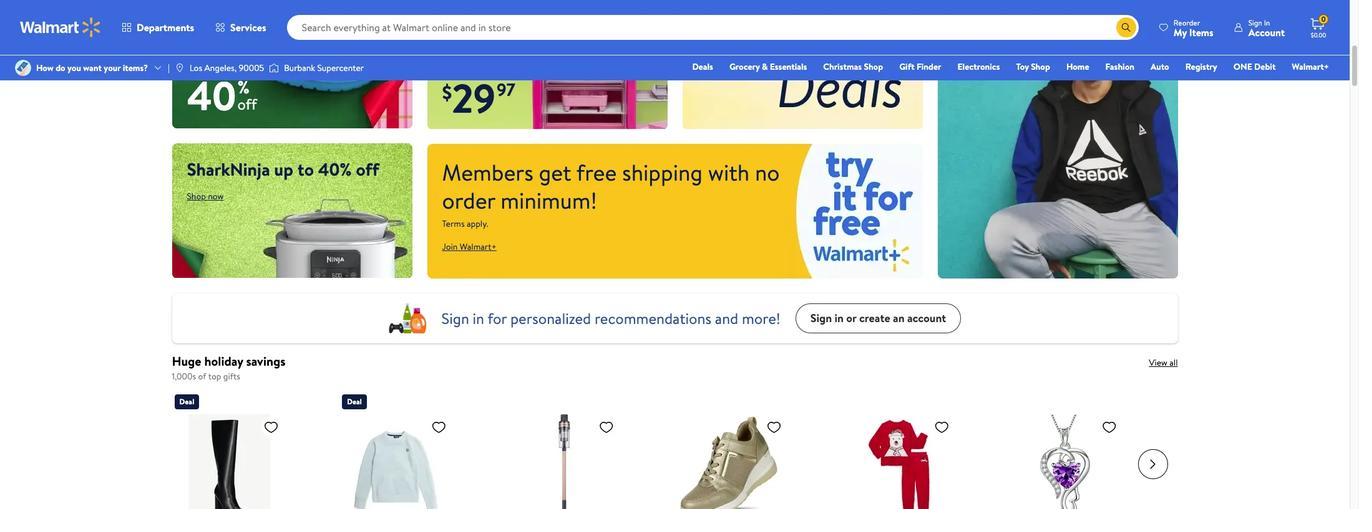 Task type: locate. For each thing, give the bounding box(es) containing it.
sign in to add to favorites list, scoop women's knee-high dress boots image
[[264, 420, 279, 436]]

1 horizontal spatial deal
[[347, 397, 362, 408]]

fashion
[[1106, 61, 1135, 73]]

sign in or create an account link
[[796, 304, 961, 334]]

0
[[1321, 14, 1326, 24]]

top
[[208, 370, 221, 383]]

walmart+
[[1292, 61, 1329, 73], [460, 241, 497, 253]]

0 horizontal spatial sign
[[442, 308, 469, 329]]

huge
[[172, 353, 201, 370]]

your
[[104, 62, 121, 74]]

to
[[203, 64, 214, 80], [298, 157, 314, 182]]

0 horizontal spatial  image
[[15, 60, 31, 76]]

now
[[208, 190, 224, 203]]

to right los
[[203, 64, 214, 80]]

items
[[1189, 25, 1214, 39]]

view all
[[1149, 357, 1178, 369]]

Search search field
[[287, 15, 1139, 40]]

0 horizontal spatial deal
[[179, 397, 194, 408]]

 image for burbank supercenter
[[269, 62, 279, 74]]

members
[[442, 157, 534, 188]]

1 horizontal spatial to
[[298, 157, 314, 182]]

supercenter
[[317, 62, 364, 74]]

sign in to add to favorites list, wedge sneaker for women high heel lace up platform sneakers walking shoes gold 7 image
[[767, 420, 782, 436]]

create
[[859, 311, 890, 326]]

40%
[[318, 157, 352, 182]]

0 vertical spatial off
[[237, 94, 257, 115]]

sign left for
[[442, 308, 469, 329]]

sign for sign in or create an account
[[811, 311, 832, 326]]

sign left in
[[1249, 17, 1263, 28]]

to right up in the left of the page
[[298, 157, 314, 182]]

2 horizontal spatial sign
[[1249, 17, 1263, 28]]

you
[[67, 62, 81, 74]]

0 horizontal spatial in
[[473, 308, 484, 329]]

up to 40 percent off group
[[172, 64, 257, 129]]

registry
[[1186, 61, 1217, 73]]

1 horizontal spatial walmart+
[[1292, 61, 1329, 73]]

0 horizontal spatial to
[[203, 64, 214, 80]]

want
[[83, 62, 102, 74]]

1 horizontal spatial product group
[[342, 390, 492, 510]]

up
[[187, 64, 201, 80]]

$0.00
[[1311, 31, 1326, 39]]

with
[[708, 157, 750, 188]]

and
[[715, 308, 738, 329]]

scoop women's knee-high dress boots image
[[174, 415, 284, 510]]

get
[[539, 157, 572, 188]]

0 vertical spatial walmart+
[[1292, 61, 1329, 73]]

grocery & essentials link
[[724, 60, 813, 74]]

order
[[442, 185, 495, 216]]

miss chievous girls faux sherpa critter pullover and joggers outfit set, 2-piece, sizes 4-16 image
[[845, 415, 954, 510]]

sign in for personalized recommendations and more!
[[442, 308, 781, 329]]

product group
[[174, 390, 325, 510], [342, 390, 492, 510]]

do
[[56, 62, 65, 74]]

shipping
[[622, 157, 703, 188]]

join walmart+
[[442, 241, 497, 253]]

1 vertical spatial off
[[356, 157, 379, 182]]

sign in to add to favorites list, samsung jet™ 60 flex cordless stick vacuum image
[[599, 420, 614, 436]]

1 deal from the left
[[179, 397, 194, 408]]

1 horizontal spatial shop
[[864, 61, 883, 73]]

2 deal from the left
[[347, 397, 362, 408]]

in inside the sign in or create an account link
[[835, 311, 844, 326]]

more!
[[742, 308, 781, 329]]

christmas
[[823, 61, 862, 73]]

deals link
[[687, 60, 719, 74]]

toy shop link
[[1011, 60, 1056, 74]]

deals
[[692, 61, 713, 73]]

deal
[[179, 397, 194, 408], [347, 397, 362, 408]]

christmas shop
[[823, 61, 883, 73]]

0 horizontal spatial product group
[[174, 390, 325, 510]]

reorder my items
[[1174, 17, 1214, 39]]

in
[[473, 308, 484, 329], [835, 311, 844, 326]]

in left for
[[473, 308, 484, 329]]

sign for sign in account
[[1249, 17, 1263, 28]]

1 horizontal spatial sign
[[811, 311, 832, 326]]

grocery & essentials
[[730, 61, 807, 73]]

off
[[237, 94, 257, 115], [356, 157, 379, 182]]

walmart+ down $0.00
[[1292, 61, 1329, 73]]

walmart+ down apply.
[[460, 241, 497, 253]]

free
[[577, 157, 617, 188]]

1 horizontal spatial  image
[[269, 62, 279, 74]]

shop right toy
[[1031, 61, 1050, 73]]

off down "90005"
[[237, 94, 257, 115]]

 image
[[175, 63, 185, 73]]

2 product group from the left
[[342, 390, 492, 510]]

0 horizontal spatial shop
[[187, 190, 206, 203]]

shop for christmas shop
[[864, 61, 883, 73]]

 image
[[15, 60, 31, 76], [269, 62, 279, 74]]

0 vertical spatial to
[[203, 64, 214, 80]]

in left the 'or'
[[835, 311, 844, 326]]

shop left 'now'
[[187, 190, 206, 203]]

minimum!
[[501, 185, 597, 216]]

next slide for huge holiday savings list image
[[1138, 450, 1168, 480]]

shop now
[[187, 190, 224, 203]]

auto
[[1151, 61, 1169, 73]]

gift
[[899, 61, 915, 73]]

2 horizontal spatial shop
[[1031, 61, 1050, 73]]

deal for 1st product "group" from the left
[[179, 397, 194, 408]]

beautlace 925 sterling silver love heart necklace february birthstone pendant jewelry gift for women image
[[1013, 415, 1122, 510]]

walmart image
[[20, 17, 101, 37]]

christmas shop link
[[818, 60, 889, 74]]

holiday
[[204, 353, 243, 370]]

sign in to add to favorites list, miss chievous girls faux sherpa critter pullover and joggers outfit set, 2-piece, sizes 4-16 image
[[934, 420, 949, 436]]

my
[[1174, 25, 1187, 39]]

0 horizontal spatial walmart+
[[460, 241, 497, 253]]

sign left the 'or'
[[811, 311, 832, 326]]

burbank supercenter
[[284, 62, 364, 74]]

savings
[[246, 353, 286, 370]]

toy
[[1016, 61, 1029, 73]]

0 horizontal spatial off
[[237, 94, 257, 115]]

finder
[[917, 61, 942, 73]]

fashion link
[[1100, 60, 1140, 74]]

off right 40%
[[356, 157, 379, 182]]

1 horizontal spatial in
[[835, 311, 844, 326]]

how
[[36, 62, 54, 74]]

an
[[893, 311, 905, 326]]

gift finder link
[[894, 60, 947, 74]]

 image left how
[[15, 60, 31, 76]]

shop
[[864, 61, 883, 73], [1031, 61, 1050, 73], [187, 190, 206, 203]]

home link
[[1061, 60, 1095, 74]]

sign inside sign in account
[[1249, 17, 1263, 28]]

shop right "christmas" at the right
[[864, 61, 883, 73]]

up
[[274, 157, 293, 182]]

 image right "90005"
[[269, 62, 279, 74]]

apply.
[[467, 218, 488, 230]]

search icon image
[[1121, 22, 1131, 32]]



Task type: describe. For each thing, give the bounding box(es) containing it.
gifts
[[223, 370, 240, 383]]

personalized
[[511, 308, 591, 329]]

view
[[1149, 357, 1168, 369]]

1x products_desktop image
[[389, 304, 427, 334]]

clear search field text image
[[1101, 22, 1111, 32]]

registry link
[[1180, 60, 1223, 74]]

toy shop
[[1016, 61, 1050, 73]]

in for for
[[473, 308, 484, 329]]

sharkninja up to 40% off
[[187, 157, 379, 182]]

gift finder
[[899, 61, 942, 73]]

sharkninja
[[187, 157, 270, 182]]

account
[[1249, 25, 1285, 39]]

items?
[[123, 62, 148, 74]]

off inside "40 % off"
[[237, 94, 257, 115]]

burbank
[[284, 62, 315, 74]]

view all link
[[1149, 357, 1178, 369]]

in for or
[[835, 311, 844, 326]]

40
[[187, 68, 236, 124]]

deal for 2nd product "group" from the left
[[347, 397, 362, 408]]

no
[[755, 157, 780, 188]]

or
[[846, 311, 857, 326]]

for
[[488, 308, 507, 329]]

samsung jet™ 60 flex cordless stick vacuum image
[[510, 415, 619, 510]]

now dollar 29.97 null group
[[427, 67, 515, 130]]

in
[[1264, 17, 1270, 28]]

shop for toy shop
[[1031, 61, 1050, 73]]

sign in to add to favorites list, chaps boys crewneck sweater with long sleeves, sizes 4-18 image
[[431, 420, 446, 436]]

one
[[1234, 61, 1252, 73]]

shop now link
[[187, 190, 224, 203]]

of
[[198, 370, 206, 383]]

|
[[168, 62, 170, 74]]

services button
[[205, 12, 277, 42]]

up to
[[187, 64, 214, 80]]

electronics link
[[952, 60, 1006, 74]]

how do you want your items?
[[36, 62, 148, 74]]

huge holiday savings 1,000s of top gifts
[[172, 353, 286, 383]]

terms
[[442, 218, 465, 230]]

$
[[442, 79, 452, 106]]

walmart+ link
[[1287, 60, 1335, 74]]

Walmart Site-Wide search field
[[287, 15, 1139, 40]]

sign in account
[[1249, 17, 1285, 39]]

departments
[[137, 21, 194, 34]]

1 vertical spatial to
[[298, 157, 314, 182]]

essentials
[[770, 61, 807, 73]]

home
[[1067, 61, 1089, 73]]

sign in to add to favorites list, beautlace 925 sterling silver love heart necklace february birthstone pendant jewelry gift for women image
[[1102, 420, 1117, 436]]

to inside up to 40 percent off group
[[203, 64, 214, 80]]

reorder
[[1174, 17, 1200, 28]]

40 % off
[[187, 68, 257, 124]]

sign for sign in for personalized recommendations and more!
[[442, 308, 469, 329]]

grocery
[[730, 61, 760, 73]]

1 product group from the left
[[174, 390, 325, 510]]

members get free shipping with no order minimum! terms apply.
[[442, 157, 780, 230]]

&
[[762, 61, 768, 73]]

wedge sneaker for women high heel lace up platform sneakers walking shoes gold 7 image
[[677, 415, 787, 510]]

1,000s
[[172, 370, 196, 383]]

join walmart+ link
[[442, 241, 497, 253]]

90005
[[239, 62, 264, 74]]

angeles,
[[204, 62, 237, 74]]

1 horizontal spatial off
[[356, 157, 379, 182]]

now $ 29 97
[[442, 67, 515, 126]]

join
[[442, 241, 458, 253]]

los
[[190, 62, 202, 74]]

one debit
[[1234, 61, 1276, 73]]

1 vertical spatial walmart+
[[460, 241, 497, 253]]

services
[[230, 21, 266, 34]]

departments button
[[111, 12, 205, 42]]

one debit link
[[1228, 60, 1282, 74]]

all
[[1170, 357, 1178, 369]]

chaps boys crewneck sweater with long sleeves, sizes 4-18 image
[[342, 415, 451, 510]]

debit
[[1255, 61, 1276, 73]]

 image for how do you want your items?
[[15, 60, 31, 76]]

account
[[907, 311, 946, 326]]

%
[[237, 75, 250, 99]]

recommendations
[[595, 308, 712, 329]]

sign in or create an account
[[811, 311, 946, 326]]

29
[[452, 71, 496, 126]]

0 $0.00
[[1311, 14, 1326, 39]]

97
[[497, 78, 515, 102]]

electronics
[[958, 61, 1000, 73]]

auto link
[[1145, 60, 1175, 74]]

los angeles, 90005
[[190, 62, 264, 74]]



Task type: vqa. For each thing, say whether or not it's contained in the screenshot.
Other Ways To Pay icon at the top
no



